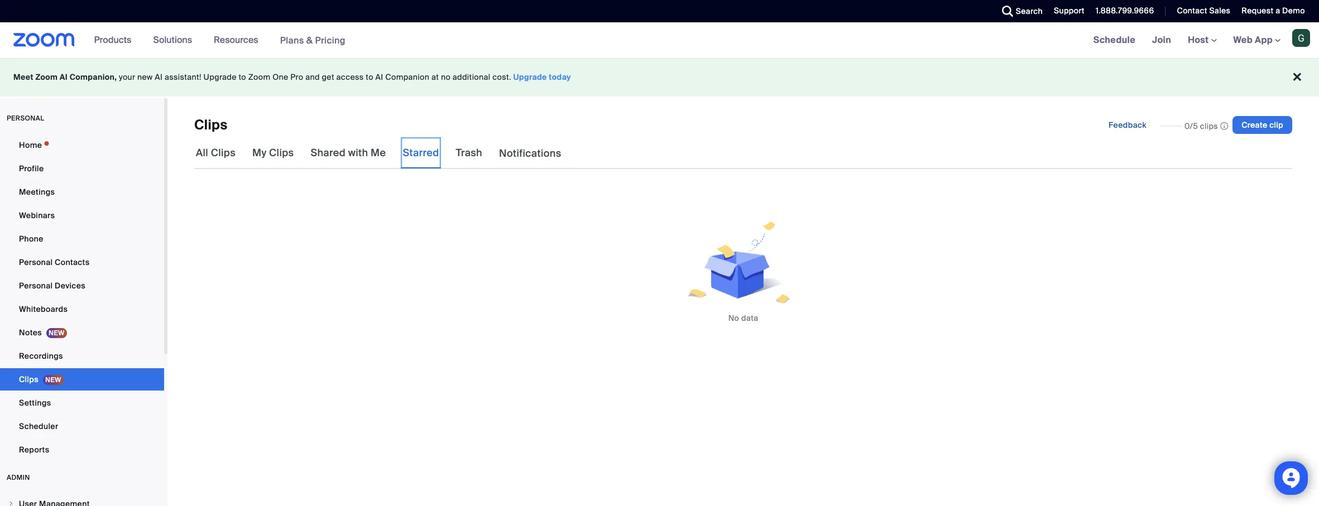 Task type: vqa. For each thing, say whether or not it's contained in the screenshot.
the rightmost rejoin
no



Task type: describe. For each thing, give the bounding box(es) containing it.
clips inside tab
[[211, 146, 236, 160]]

your
[[119, 72, 135, 82]]

clips inside tab
[[269, 146, 294, 160]]

me
[[371, 146, 386, 160]]

1 zoom from the left
[[35, 72, 58, 82]]

2 ai from the left
[[155, 72, 163, 82]]

all
[[196, 146, 208, 160]]

products
[[94, 34, 131, 46]]

clips up the all clips
[[194, 116, 228, 133]]

admin
[[7, 473, 30, 482]]

my clips
[[252, 146, 294, 160]]

1 upgrade from the left
[[204, 72, 237, 82]]

contact sales
[[1177, 6, 1231, 16]]

personal for personal contacts
[[19, 257, 53, 267]]

1.888.799.9666
[[1096, 6, 1154, 16]]

pricing
[[315, 34, 346, 46]]

get
[[322, 72, 334, 82]]

phone link
[[0, 228, 164, 250]]

settings
[[19, 398, 51, 408]]

2 upgrade from the left
[[513, 72, 547, 82]]

meetings link
[[0, 181, 164, 203]]

pro
[[290, 72, 303, 82]]

and
[[305, 72, 320, 82]]

feedback button
[[1100, 116, 1156, 134]]

whiteboards
[[19, 304, 68, 314]]

all clips
[[196, 146, 236, 160]]

personal contacts link
[[0, 251, 164, 274]]

clips inside personal menu menu
[[19, 375, 38, 385]]

upgrade today link
[[513, 72, 571, 82]]

clip
[[1270, 120, 1283, 130]]

scheduler
[[19, 421, 58, 432]]

cost.
[[493, 72, 511, 82]]

web
[[1234, 34, 1253, 46]]

web app button
[[1234, 34, 1281, 46]]

webinars link
[[0, 204, 164, 227]]

request a demo
[[1242, 6, 1305, 16]]

shared
[[311, 146, 346, 160]]

sales
[[1209, 6, 1231, 16]]

notes
[[19, 328, 42, 338]]

2 zoom from the left
[[248, 72, 270, 82]]

assistant!
[[165, 72, 201, 82]]

access
[[336, 72, 364, 82]]

shared with me tab
[[309, 137, 388, 169]]

3 ai from the left
[[375, 72, 383, 82]]

starred tab
[[401, 137, 441, 169]]

schedule link
[[1085, 22, 1144, 58]]

join
[[1152, 34, 1171, 46]]

personal
[[7, 114, 44, 123]]

starred
[[403, 146, 439, 160]]

meet zoom ai companion, your new ai assistant! upgrade to zoom one pro and get access to ai companion at no additional cost. upgrade today
[[13, 72, 571, 82]]

meetings
[[19, 187, 55, 197]]

right image
[[8, 501, 15, 506]]

reports
[[19, 445, 49, 455]]

app
[[1255, 34, 1273, 46]]

demo
[[1282, 6, 1305, 16]]

zoom logo image
[[13, 33, 75, 47]]

plans & pricing
[[280, 34, 346, 46]]

devices
[[55, 281, 85, 291]]

host
[[1188, 34, 1211, 46]]

notes link
[[0, 322, 164, 344]]

create
[[1242, 120, 1268, 130]]

companion,
[[70, 72, 117, 82]]

reports link
[[0, 439, 164, 461]]

profile link
[[0, 157, 164, 180]]

webinars
[[19, 210, 55, 221]]

resources button
[[214, 22, 263, 58]]

my
[[252, 146, 267, 160]]

whiteboards link
[[0, 298, 164, 320]]



Task type: locate. For each thing, give the bounding box(es) containing it.
clips link
[[0, 368, 164, 391]]

recordings link
[[0, 345, 164, 367]]

contact sales link
[[1169, 0, 1233, 22], [1177, 6, 1231, 16]]

0 horizontal spatial to
[[239, 72, 246, 82]]

0 horizontal spatial ai
[[60, 72, 68, 82]]

menu item
[[0, 494, 164, 506]]

0 horizontal spatial zoom
[[35, 72, 58, 82]]

personal down phone at top
[[19, 257, 53, 267]]

0/5 clips application
[[1160, 120, 1228, 132]]

banner
[[0, 22, 1319, 59]]

trash
[[456, 146, 482, 160]]

clips
[[1200, 121, 1218, 131]]

ai left companion
[[375, 72, 383, 82]]

personal menu menu
[[0, 134, 164, 462]]

1 horizontal spatial to
[[366, 72, 373, 82]]

request a demo link
[[1233, 0, 1319, 22], [1242, 6, 1305, 16]]

upgrade
[[204, 72, 237, 82], [513, 72, 547, 82]]

one
[[273, 72, 288, 82]]

all clips tab
[[194, 137, 237, 169]]

&
[[306, 34, 313, 46]]

recordings
[[19, 351, 63, 361]]

1 to from the left
[[239, 72, 246, 82]]

new
[[137, 72, 153, 82]]

resources
[[214, 34, 258, 46]]

no
[[728, 313, 739, 323]]

personal devices
[[19, 281, 85, 291]]

to right "access"
[[366, 72, 373, 82]]

today
[[549, 72, 571, 82]]

products button
[[94, 22, 136, 58]]

create clip button
[[1233, 116, 1292, 134]]

support link
[[1046, 0, 1087, 22], [1054, 6, 1085, 16]]

plans
[[280, 34, 304, 46]]

home link
[[0, 134, 164, 156]]

product information navigation
[[86, 22, 354, 59]]

meet
[[13, 72, 33, 82]]

no
[[441, 72, 451, 82]]

upgrade right cost.
[[513, 72, 547, 82]]

companion
[[385, 72, 429, 82]]

profile
[[19, 164, 44, 174]]

profile picture image
[[1292, 29, 1310, 47]]

banner containing products
[[0, 22, 1319, 59]]

personal
[[19, 257, 53, 267], [19, 281, 53, 291]]

zoom left "one"
[[248, 72, 270, 82]]

schedule
[[1093, 34, 1136, 46]]

personal up whiteboards
[[19, 281, 53, 291]]

request
[[1242, 6, 1274, 16]]

scheduler link
[[0, 415, 164, 438]]

join link
[[1144, 22, 1180, 58]]

1 horizontal spatial zoom
[[248, 72, 270, 82]]

clips
[[194, 116, 228, 133], [211, 146, 236, 160], [269, 146, 294, 160], [19, 375, 38, 385]]

meetings navigation
[[1085, 22, 1319, 59]]

zoom
[[35, 72, 58, 82], [248, 72, 270, 82]]

meet zoom ai companion, footer
[[0, 58, 1319, 97]]

notifications
[[499, 147, 561, 160]]

web app
[[1234, 34, 1273, 46]]

solutions button
[[153, 22, 197, 58]]

2 personal from the top
[[19, 281, 53, 291]]

clips right all
[[211, 146, 236, 160]]

shared with me
[[311, 146, 386, 160]]

create clip
[[1242, 120, 1283, 130]]

phone
[[19, 234, 43, 244]]

additional
[[453, 72, 490, 82]]

search button
[[994, 0, 1046, 22]]

1 ai from the left
[[60, 72, 68, 82]]

no data
[[728, 313, 758, 323]]

ai left companion,
[[60, 72, 68, 82]]

zoom right meet on the left top
[[35, 72, 58, 82]]

to down resources dropdown button
[[239, 72, 246, 82]]

at
[[432, 72, 439, 82]]

personal devices link
[[0, 275, 164, 297]]

1 horizontal spatial ai
[[155, 72, 163, 82]]

clips right my
[[269, 146, 294, 160]]

0 horizontal spatial upgrade
[[204, 72, 237, 82]]

2 to from the left
[[366, 72, 373, 82]]

1.888.799.9666 button
[[1087, 0, 1157, 22], [1096, 6, 1154, 16]]

contact
[[1177, 6, 1207, 16]]

2 horizontal spatial ai
[[375, 72, 383, 82]]

0/5
[[1185, 121, 1198, 131]]

my clips tab
[[251, 137, 296, 169]]

1 personal from the top
[[19, 257, 53, 267]]

host button
[[1188, 34, 1217, 46]]

contacts
[[55, 257, 90, 267]]

to
[[239, 72, 246, 82], [366, 72, 373, 82]]

1 horizontal spatial upgrade
[[513, 72, 547, 82]]

trash tab
[[454, 137, 484, 169]]

a
[[1276, 6, 1280, 16]]

search
[[1016, 6, 1043, 16]]

data
[[741, 313, 758, 323]]

ai
[[60, 72, 68, 82], [155, 72, 163, 82], [375, 72, 383, 82]]

ai right "new"
[[155, 72, 163, 82]]

upgrade down the product information navigation
[[204, 72, 237, 82]]

home
[[19, 140, 42, 150]]

tabs of clips tab list
[[194, 137, 563, 169]]

personal contacts
[[19, 257, 90, 267]]

with
[[348, 146, 368, 160]]

support
[[1054, 6, 1085, 16]]

0/5 clips
[[1185, 121, 1218, 131]]

0 vertical spatial personal
[[19, 257, 53, 267]]

settings link
[[0, 392, 164, 414]]

1 vertical spatial personal
[[19, 281, 53, 291]]

personal for personal devices
[[19, 281, 53, 291]]

feedback
[[1109, 120, 1147, 130]]

solutions
[[153, 34, 192, 46]]

clips up settings
[[19, 375, 38, 385]]



